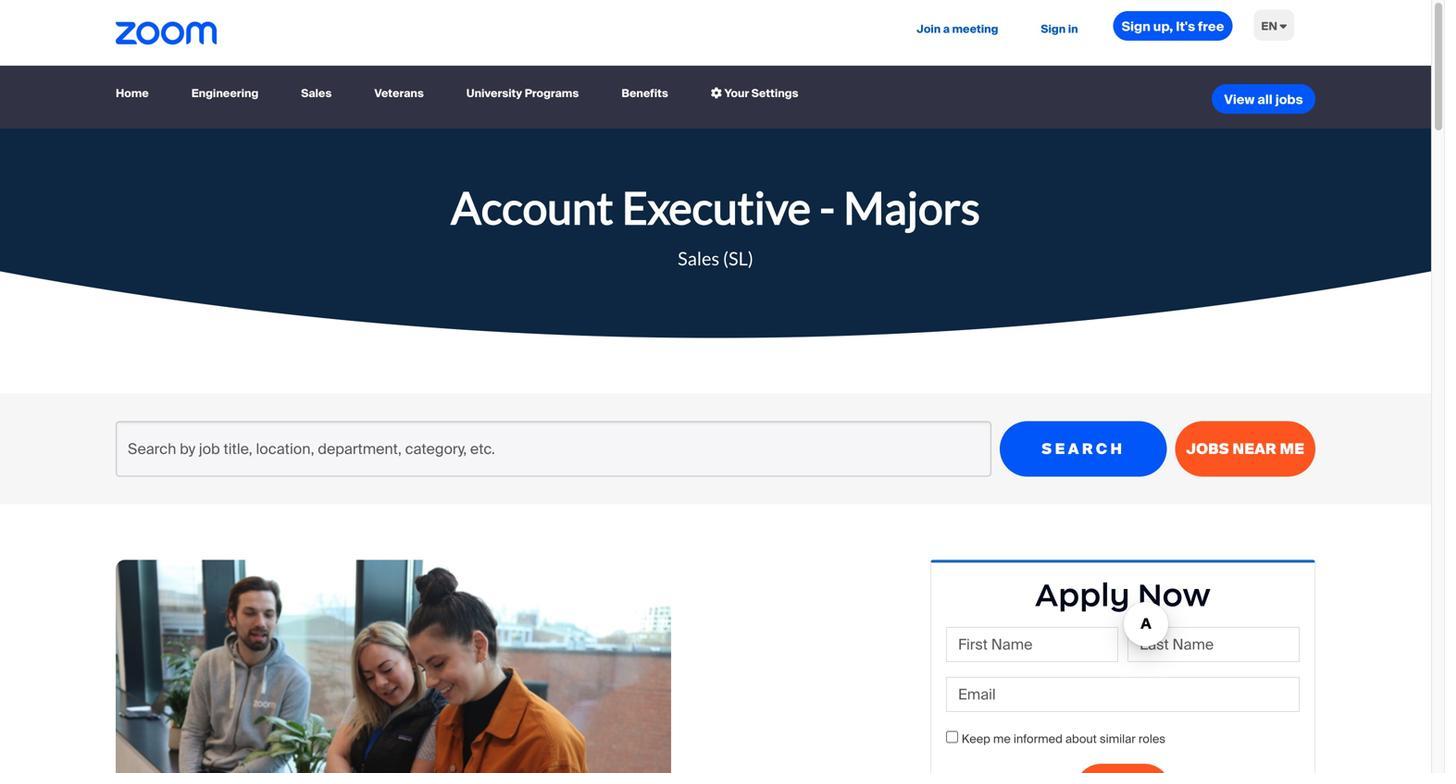 Task type: vqa. For each thing, say whether or not it's contained in the screenshot.
"Sustainability & ESG" link
no



Task type: locate. For each thing, give the bounding box(es) containing it.
sign in link
[[1034, 0, 1086, 59]]

home link
[[116, 77, 156, 110]]

First Name text field
[[946, 628, 1118, 663]]

sales left veterans
[[301, 86, 332, 101]]

engineering
[[191, 86, 259, 101]]

join a meeting link
[[909, 0, 1006, 59]]

veterans
[[374, 86, 424, 101]]

a
[[943, 22, 950, 36]]

search
[[1041, 440, 1125, 459]]

sign for sign in
[[1041, 22, 1066, 36]]

1 horizontal spatial sign
[[1122, 18, 1151, 35]]

Last Name text field
[[1128, 628, 1300, 663]]

sign up, it's free
[[1122, 18, 1224, 35]]

all
[[1258, 91, 1273, 108]]

0 horizontal spatial sign
[[1041, 22, 1066, 36]]

me
[[993, 732, 1011, 748]]

sign for sign up, it's free
[[1122, 18, 1151, 35]]

account executive - majors
[[451, 181, 980, 234]]

settings
[[751, 86, 798, 101]]

sign left up, at the right top of the page
[[1122, 18, 1151, 35]]

sign left in
[[1041, 22, 1066, 36]]

search button
[[1000, 422, 1167, 477]]

engineering link
[[184, 77, 266, 110]]

0 vertical spatial sales
[[301, 86, 332, 101]]

sign
[[1122, 18, 1151, 35], [1041, 22, 1066, 36]]

(sl)
[[723, 248, 753, 270]]

university programs link
[[459, 77, 586, 110]]

up,
[[1153, 18, 1173, 35]]

university programs
[[466, 86, 579, 101]]

near
[[1232, 440, 1277, 459]]

sales
[[301, 86, 332, 101], [678, 248, 719, 270]]

sign up, it's free link
[[1113, 11, 1233, 41]]

None checkbox
[[946, 732, 958, 744]]

sales left '(sl)' in the right of the page
[[678, 248, 719, 270]]

free
[[1198, 18, 1224, 35]]

0 horizontal spatial sales
[[301, 86, 332, 101]]

jobs
[[1275, 91, 1303, 108]]

cog image
[[711, 88, 722, 99]]

sales for sales
[[301, 86, 332, 101]]

jobs near me
[[1186, 440, 1304, 459]]

Email email field
[[946, 678, 1300, 713]]

sign in
[[1041, 22, 1078, 36]]

-
[[820, 181, 835, 234]]

1 horizontal spatial sales
[[678, 248, 719, 270]]

your settings
[[722, 86, 798, 101]]

join a meeting
[[917, 22, 998, 36]]

jobs
[[1186, 440, 1229, 459]]

1 vertical spatial sales
[[678, 248, 719, 270]]



Task type: describe. For each thing, give the bounding box(es) containing it.
keep me informed about similar roles
[[962, 732, 1166, 748]]

majors
[[844, 181, 980, 234]]

benefits
[[621, 86, 668, 101]]

veterans link
[[367, 77, 431, 110]]

keep
[[962, 732, 990, 748]]

three_people.jpg image
[[116, 561, 671, 774]]

about
[[1065, 732, 1097, 748]]

sales for sales (sl)
[[678, 248, 719, 270]]

similar
[[1100, 732, 1136, 748]]

apply
[[1035, 575, 1130, 616]]

now
[[1138, 575, 1211, 616]]

programs
[[525, 86, 579, 101]]

roles
[[1139, 732, 1166, 748]]

en button
[[1246, 0, 1302, 53]]

your settings link
[[703, 77, 806, 110]]

account
[[451, 181, 613, 234]]

Search by job title, location, department, category, etc. text field
[[116, 422, 991, 477]]

join
[[917, 22, 941, 36]]

en
[[1261, 19, 1277, 33]]

jobs near me button
[[1175, 422, 1316, 477]]

benefits link
[[614, 77, 676, 110]]

it's
[[1176, 18, 1195, 35]]

sales (sl)
[[678, 248, 753, 270]]

executive
[[622, 181, 811, 234]]

home
[[116, 86, 149, 101]]

meeting
[[952, 22, 998, 36]]

university
[[466, 86, 522, 101]]

sales link
[[294, 77, 339, 110]]

apply now
[[1035, 575, 1211, 616]]

caret down image
[[1280, 20, 1287, 31]]

your
[[724, 86, 749, 101]]

view all jobs link
[[1212, 84, 1316, 114]]

informed
[[1014, 732, 1063, 748]]

view all jobs
[[1224, 91, 1303, 108]]

in
[[1068, 22, 1078, 36]]

view
[[1224, 91, 1255, 108]]

me
[[1280, 440, 1304, 459]]



